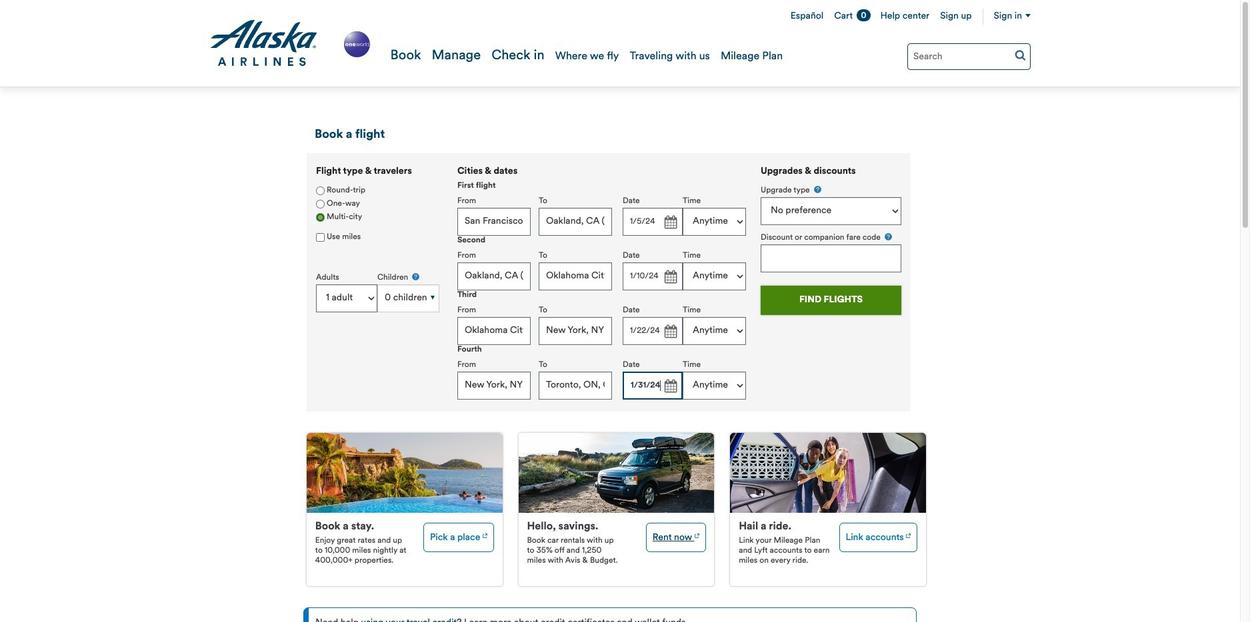 Task type: vqa. For each thing, say whether or not it's contained in the screenshot.
Cell
no



Task type: locate. For each thing, give the bounding box(es) containing it.
some kids opening a door image
[[730, 434, 926, 514]]

None text field
[[457, 208, 531, 236], [457, 263, 531, 291], [539, 263, 612, 291], [623, 263, 683, 291], [457, 317, 531, 345], [539, 317, 612, 345], [457, 208, 531, 236], [457, 263, 531, 291], [539, 263, 612, 291], [623, 263, 683, 291], [457, 317, 531, 345], [539, 317, 612, 345]]

2 vertical spatial open datepicker image
[[661, 377, 680, 396]]

open datepicker image
[[661, 268, 680, 287]]

open datepicker image
[[661, 213, 680, 232], [661, 323, 680, 341], [661, 377, 680, 396]]

book rides image
[[906, 529, 911, 541]]

book a stay image
[[483, 529, 487, 541]]

None text field
[[539, 208, 612, 236], [623, 208, 683, 236], [761, 244, 902, 272], [623, 317, 683, 345], [457, 372, 531, 400], [539, 372, 612, 400], [623, 372, 683, 400], [539, 208, 612, 236], [623, 208, 683, 236], [761, 244, 902, 272], [623, 317, 683, 345], [457, 372, 531, 400], [539, 372, 612, 400], [623, 372, 683, 400]]

option group
[[316, 185, 439, 225]]

1 vertical spatial   radio
[[316, 200, 325, 208]]

1 vertical spatial open datepicker image
[[661, 323, 680, 341]]

  checkbox
[[316, 233, 325, 242]]

  radio
[[316, 213, 325, 222]]

  radio
[[316, 186, 325, 195], [316, 200, 325, 208]]

0 vertical spatial   radio
[[316, 186, 325, 195]]

2 open datepicker image from the top
[[661, 323, 680, 341]]

rent now image
[[695, 529, 699, 541]]

2   radio from the top
[[316, 200, 325, 208]]

photo of a hotel with a swimming pool and palm trees image
[[307, 434, 503, 514]]

group
[[307, 153, 448, 330], [457, 167, 746, 400], [761, 185, 902, 272]]

None submit
[[761, 286, 902, 315]]

search button image
[[1015, 49, 1026, 61]]

0 vertical spatial open datepicker image
[[661, 213, 680, 232]]



Task type: describe. For each thing, give the bounding box(es) containing it.
oneworld logo image
[[341, 29, 372, 60]]

2 horizontal spatial group
[[761, 185, 902, 272]]

photo of an suv driving towards a mountain image
[[519, 434, 714, 514]]

1 open datepicker image from the top
[[661, 213, 680, 232]]

Search text field
[[908, 43, 1031, 70]]

1   radio from the top
[[316, 186, 325, 195]]

alaska airlines logo image
[[209, 20, 318, 67]]

header nav bar navigation
[[0, 0, 1240, 87]]

3 open datepicker image from the top
[[661, 377, 680, 396]]

1 horizontal spatial group
[[457, 167, 746, 400]]

0 horizontal spatial group
[[307, 153, 448, 330]]



